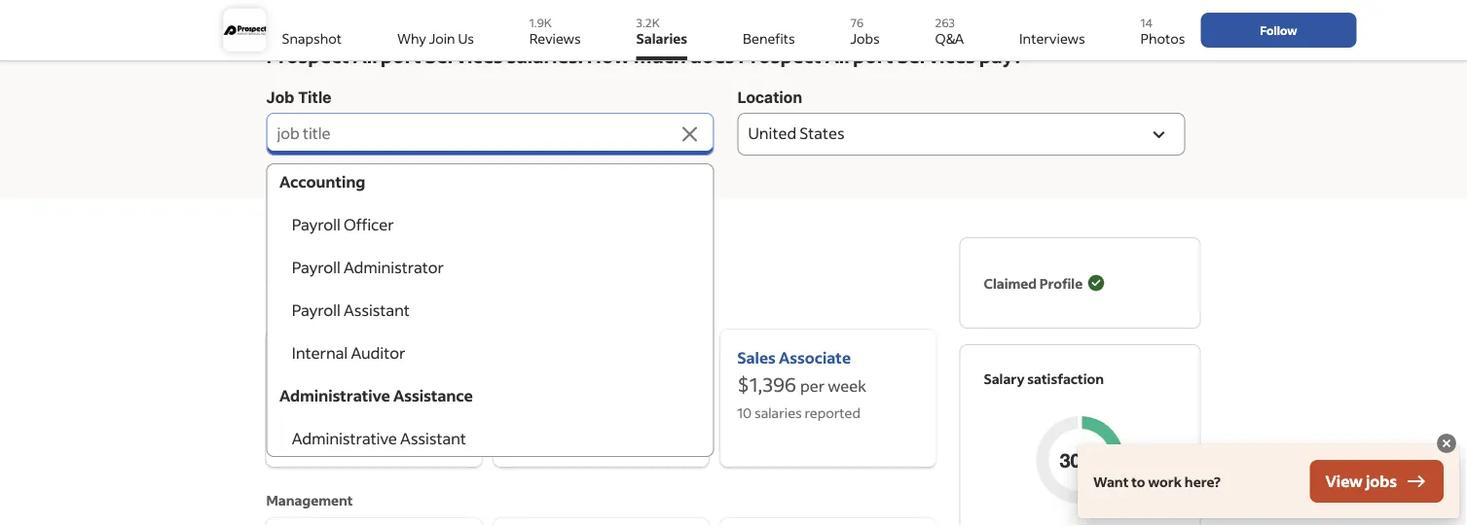 Task type: locate. For each thing, give the bounding box(es) containing it.
jobs
[[850, 29, 880, 47]]

jobs
[[1366, 472, 1397, 492]]

administrative for assistant
[[291, 429, 397, 449]]

1 horizontal spatial reported
[[805, 404, 861, 422]]

113
[[283, 428, 302, 445]]

salaries left does
[[636, 29, 687, 47]]

payroll assistant
[[279, 300, 409, 320]]

here?
[[1185, 473, 1221, 491]]

popular
[[266, 303, 317, 321]]

2 vertical spatial assistant
[[400, 429, 466, 449]]

salaries inside airline wheelchair assistant $13.67 per hour 113 salaries reported
[[304, 428, 352, 445]]

0 horizontal spatial services
[[425, 43, 503, 68]]

reported down week
[[805, 404, 861, 422]]

administrative assistant
[[279, 429, 466, 449]]

salaries down $13.67
[[304, 428, 352, 445]]

1 vertical spatial salaries
[[304, 428, 352, 445]]

0 horizontal spatial salaries
[[304, 428, 352, 445]]

claimed profile
[[984, 275, 1083, 292]]

0 vertical spatial reported
[[805, 404, 861, 422]]

1 vertical spatial payroll
[[291, 257, 340, 277]]

per
[[800, 376, 825, 396], [344, 400, 369, 420]]

airline
[[283, 348, 332, 368]]

3.2k salaries
[[636, 15, 687, 47]]

pay?
[[979, 43, 1023, 68]]

reported inside airline wheelchair assistant $13.67 per hour 113 salaries reported
[[354, 428, 410, 445]]

payroll down average
[[291, 300, 340, 320]]

assistant down airline
[[283, 371, 352, 391]]

states
[[800, 123, 845, 143]]

0 horizontal spatial reported
[[354, 428, 410, 445]]

1 horizontal spatial salaries
[[754, 404, 802, 422]]

airline wheelchair assistant $13.67 per hour 113 salaries reported
[[283, 348, 421, 445]]

0 vertical spatial salaries
[[754, 404, 802, 422]]

title
[[303, 123, 331, 143]]

1 horizontal spatial prospect
[[448, 263, 530, 288]]

0 vertical spatial payroll
[[291, 215, 340, 235]]

airport
[[353, 43, 421, 68], [825, 43, 893, 68], [534, 263, 602, 288]]

0 horizontal spatial salaries
[[348, 263, 421, 288]]

payroll for assistant
[[291, 300, 340, 320]]

salary satisfaction
[[984, 370, 1104, 388]]

0 vertical spatial administrative
[[279, 386, 390, 406]]

per left hour
[[344, 400, 369, 420]]

1 vertical spatial reported
[[354, 428, 410, 445]]

salaries
[[636, 29, 687, 47], [348, 263, 421, 288]]

2 vertical spatial payroll
[[291, 300, 340, 320]]

prospect
[[266, 43, 349, 68], [738, 43, 821, 68], [448, 263, 530, 288]]

clear image
[[678, 123, 701, 146]]

administrator
[[343, 257, 443, 277]]

work
[[1148, 473, 1182, 491]]

0 vertical spatial per
[[800, 376, 825, 396]]

salaries
[[754, 404, 802, 422], [304, 428, 352, 445]]

2 horizontal spatial airport
[[825, 43, 893, 68]]

salary
[[984, 370, 1025, 388]]

services
[[425, 43, 503, 68], [897, 43, 975, 68], [606, 263, 684, 288]]

photos
[[1140, 29, 1185, 47]]

united states
[[748, 123, 845, 143]]

salaries down $1,396
[[754, 404, 802, 422]]

prospect right at on the left of page
[[448, 263, 530, 288]]

prospect up title
[[266, 43, 349, 68]]

benefits
[[743, 29, 795, 47]]

1 vertical spatial salaries
[[348, 263, 421, 288]]

sales
[[737, 348, 776, 368]]

payroll
[[291, 215, 340, 235], [291, 257, 340, 277], [291, 300, 340, 320]]

reported
[[805, 404, 861, 422], [354, 428, 410, 445]]

1 horizontal spatial services
[[606, 263, 684, 288]]

assistant
[[343, 300, 409, 320], [283, 371, 352, 391], [400, 429, 466, 449]]

per inside airline wheelchair assistant $13.67 per hour 113 salaries reported
[[344, 400, 369, 420]]

2 horizontal spatial prospect
[[738, 43, 821, 68]]

payroll up popular roles
[[291, 257, 340, 277]]

0 horizontal spatial per
[[344, 400, 369, 420]]

assistant for administrative
[[400, 429, 466, 449]]

payroll down accounting
[[291, 215, 340, 235]]

assistant up auditor
[[343, 300, 409, 320]]

administrative down internal auditor
[[279, 386, 390, 406]]

salaries:
[[507, 43, 583, 68]]

1 horizontal spatial per
[[800, 376, 825, 396]]

14
[[1140, 15, 1153, 30]]

claimed profile button
[[984, 262, 1106, 305]]

0 vertical spatial salaries
[[636, 29, 687, 47]]

1 horizontal spatial airport
[[534, 263, 602, 288]]

officer
[[343, 215, 393, 235]]

76
[[850, 15, 864, 30]]

prospect airport services salaries: how much does prospect airport services pay?
[[266, 43, 1023, 68]]

average salaries at prospect airport services
[[266, 263, 684, 288]]

view
[[1325, 472, 1363, 492]]

1 vertical spatial per
[[344, 400, 369, 420]]

job title
[[277, 123, 331, 143]]

0 vertical spatial assistant
[[343, 300, 409, 320]]

prospect up location
[[738, 43, 821, 68]]

per down associate
[[800, 376, 825, 396]]

to
[[1131, 473, 1145, 491]]

2 payroll from the top
[[291, 257, 340, 277]]

1 horizontal spatial salaries
[[636, 29, 687, 47]]

administrative
[[279, 386, 390, 406], [291, 429, 397, 449]]

1 vertical spatial assistant
[[283, 371, 352, 391]]

3 payroll from the top
[[291, 300, 340, 320]]

salaries left at on the left of page
[[348, 263, 421, 288]]

reported down hour
[[354, 428, 410, 445]]

2 horizontal spatial services
[[897, 43, 975, 68]]

close image
[[1435, 432, 1458, 456]]

wheelchair
[[335, 348, 421, 368]]

assistant down assistance
[[400, 429, 466, 449]]

reviews
[[529, 29, 581, 47]]

1 vertical spatial administrative
[[291, 429, 397, 449]]

interviews
[[1019, 29, 1085, 47]]

administrative down $13.67
[[291, 429, 397, 449]]

1 payroll from the top
[[291, 215, 340, 235]]



Task type: vqa. For each thing, say whether or not it's contained in the screenshot.
263 q&a
yes



Task type: describe. For each thing, give the bounding box(es) containing it.
salaries for 3.2k
[[636, 29, 687, 47]]

per inside sales associate $1,396 per week 10 salaries reported
[[800, 376, 825, 396]]

snapshot
[[282, 29, 342, 47]]

salaries for average
[[348, 263, 421, 288]]

why join us
[[397, 29, 474, 47]]

benefits link
[[743, 8, 795, 60]]

average
[[266, 263, 344, 288]]

does
[[690, 43, 735, 68]]

profile
[[1040, 275, 1083, 292]]

title
[[298, 88, 331, 107]]

263
[[935, 15, 955, 30]]

auditor
[[350, 343, 405, 363]]

salaries inside sales associate $1,396 per week 10 salaries reported
[[754, 404, 802, 422]]

satisfaction
[[1027, 370, 1104, 388]]

$1,396
[[737, 372, 796, 397]]

popular roles
[[266, 303, 355, 321]]

1.9k reviews
[[529, 15, 581, 47]]

q&a
[[935, 29, 964, 47]]

3.2k
[[636, 15, 660, 30]]

assistant inside airline wheelchair assistant $13.67 per hour 113 salaries reported
[[283, 371, 352, 391]]

week
[[828, 376, 866, 396]]

much
[[634, 43, 686, 68]]

snapshot link
[[282, 8, 342, 60]]

interviews link
[[1019, 8, 1085, 60]]

claimed
[[984, 275, 1037, 292]]

assistant for payroll
[[343, 300, 409, 320]]

how
[[587, 43, 630, 68]]

10
[[737, 404, 752, 422]]

0 horizontal spatial airport
[[353, 43, 421, 68]]

payroll for administrator
[[291, 257, 340, 277]]

assistance
[[393, 386, 472, 406]]

roles
[[320, 303, 355, 321]]

administrative assistance
[[279, 386, 472, 406]]

follow
[[1260, 22, 1297, 37]]

follow button
[[1201, 13, 1357, 48]]

why
[[397, 29, 426, 47]]

30%
[[1060, 449, 1101, 472]]

hour
[[372, 400, 407, 420]]

location
[[737, 88, 802, 107]]

reported inside sales associate $1,396 per week 10 salaries reported
[[805, 404, 861, 422]]

1.9k
[[529, 15, 552, 30]]

management
[[266, 492, 353, 510]]

view jobs link
[[1310, 460, 1444, 503]]

job
[[277, 123, 300, 143]]

accounting
[[279, 172, 365, 192]]

14 photos
[[1140, 15, 1185, 47]]

want
[[1093, 473, 1129, 491]]

administrative for assistance
[[279, 386, 390, 406]]

76 jobs
[[850, 15, 880, 47]]

at
[[425, 263, 444, 288]]

want to work here?
[[1093, 473, 1221, 491]]

job title
[[266, 88, 331, 107]]

join
[[429, 29, 455, 47]]

internal auditor
[[279, 343, 405, 363]]

why join us link
[[397, 8, 474, 60]]

associate
[[779, 348, 851, 368]]

$13.67
[[283, 395, 340, 421]]

internal
[[291, 343, 347, 363]]

united
[[748, 123, 796, 143]]

job
[[266, 88, 294, 107]]

us
[[458, 29, 474, 47]]

payroll administrator
[[279, 257, 443, 277]]

0 horizontal spatial prospect
[[266, 43, 349, 68]]

sales associate $1,396 per week 10 salaries reported
[[737, 348, 866, 422]]

263 q&a
[[935, 15, 964, 47]]

payroll officer
[[279, 215, 393, 235]]

view jobs
[[1325, 472, 1397, 492]]

payroll for officer
[[291, 215, 340, 235]]



